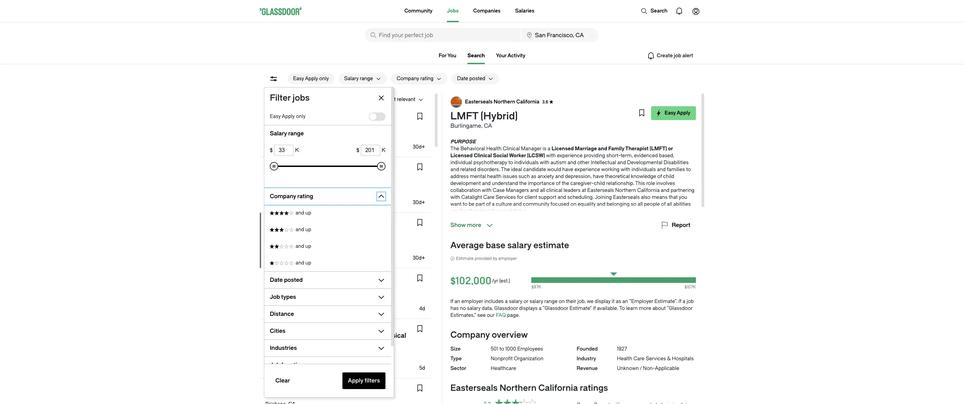Task type: describe. For each thing, give the bounding box(es) containing it.
ideal
[[511, 167, 522, 173]]

ratings
[[580, 384, 608, 393]]

apply inside the easy apply only button
[[305, 76, 318, 82]]

depression,
[[565, 174, 592, 180]]

california for easterseals northern california ratings
[[539, 384, 578, 393]]

★ for easterseals northern california
[[550, 100, 554, 105]]

with down is
[[546, 153, 556, 159]]

easterseals for easterseals northern california
[[280, 221, 308, 227]]

live
[[460, 209, 468, 214]]

health
[[488, 174, 502, 180]]

faq link
[[496, 313, 506, 319]]

salary up 'see'
[[467, 306, 481, 312]]

related
[[461, 167, 476, 173]]

a right displays
[[539, 306, 542, 312]]

none field search keyword
[[365, 28, 521, 42]]

health for meridian
[[303, 325, 319, 331]]

search inside button
[[651, 8, 668, 14]]

such
[[519, 174, 530, 180]]

issues
[[503, 174, 518, 180]]

easy apply only image
[[369, 113, 386, 121]]

company rating for company rating dropdown button
[[270, 193, 313, 200]]

and up client
[[530, 188, 539, 194]]

job functions
[[270, 362, 307, 369]]

providing
[[584, 153, 606, 159]]

date for date posted dropdown button
[[457, 76, 468, 82]]

meridian home health
[[266, 325, 319, 331]]

per inside san francisco, ca $70.00 - $135.00 per hour (employer est.)
[[304, 359, 312, 365]]

overview
[[492, 330, 528, 340]]

0 horizontal spatial have
[[563, 167, 574, 173]]

autism
[[551, 160, 567, 166]]

0 horizontal spatial only
[[296, 114, 306, 120]]

disorders.
[[478, 167, 500, 173]]

hour inside san francisco, ca per hour easy apply
[[291, 138, 303, 144]]

job for job functions
[[270, 362, 280, 369]]

0 horizontal spatial individuals
[[515, 160, 539, 166]]

distance
[[270, 311, 294, 318]]

est.) inside burlingame, ca (employer est.) easy apply
[[321, 249, 331, 255]]

estimate".
[[655, 299, 678, 305]]

companies
[[474, 8, 501, 14]]

more inside if an employer includes a salary or salary range on their job, we display it as an "employer estimate".  if a job has no salary data, glassdoor displays a "glassdoor estimate" if available.  to learn more about "glassdoor estimates," see our
[[639, 306, 652, 312]]

per inside san francisco, ca per hour easy apply
[[282, 138, 290, 144]]

(employer inside burlingame, ca (employer est.) easy apply
[[297, 249, 320, 255]]

san for meridian
[[266, 351, 275, 357]]

and up for second and up button
[[296, 227, 311, 233]]

date posted button
[[264, 275, 375, 286]]

francisco, for orthocare
[[276, 130, 300, 136]]

want
[[451, 202, 462, 207]]

1 vertical spatial &
[[668, 356, 671, 362]]

estimate provided by employer
[[456, 256, 517, 261]]

salary range button
[[339, 73, 373, 84]]

a left job
[[683, 299, 686, 305]]

ca up physical
[[318, 97, 325, 103]]

501
[[491, 346, 499, 352]]

that
[[669, 195, 678, 201]]

home for homeassist
[[296, 275, 310, 280]]

up for fourth and up button from the bottom of the "company rating" list box
[[306, 210, 311, 216]]

0 vertical spatial easterseals northern california logo image
[[451, 97, 462, 108]]

hour inside san francisco, ca $70.00 - $135.00 per hour (employer est.)
[[313, 359, 325, 365]]

provided
[[475, 256, 492, 261]]

glassdoor
[[495, 306, 518, 312]]

type
[[451, 356, 462, 362]]

easy inside san francisco, ca per hour easy apply
[[271, 146, 280, 151]]

1 and up button from the top
[[264, 205, 391, 222]]

san francisco, ca per hour easy apply
[[266, 130, 308, 151]]

and up homeassist home health services
[[296, 260, 304, 266]]

includes
[[485, 299, 504, 305]]

displays
[[519, 306, 538, 312]]

0 vertical spatial experience
[[557, 153, 583, 159]]

easy apply only element
[[369, 113, 386, 121]]

to
[[620, 306, 625, 312]]

with up want
[[451, 195, 460, 201]]

part
[[476, 202, 485, 207]]

for you
[[439, 53, 457, 59]]

show more button
[[451, 221, 494, 230]]

healthcare
[[491, 366, 516, 372]]

easy inside san francisco, ca $90k (employer est.) easy apply
[[271, 308, 280, 313]]

relationship.
[[607, 181, 635, 187]]

burlingame, inside burlingame, ca (employer est.) easy apply
[[266, 241, 294, 247]]

care inside with experience providing short-term, evidenced based, individual psychotherapy to individuals with autism and other intellectual and developmental disabilities and related disorders. the ideal candidate would have experience working with individuals and families to address mental health issues such as anxiety and depression, have theoretical knowledge of child development and understand the importance of the caregiver-child relationship. this role involves collaboration with case managers and all clinical leaders at easterseals northern california and partnering with catalight care services for client support and scheduling. joining easterseals also means that you want to be part of a culture and community focused on equality and belonging so all people of all abilities can live their best lives and thrive.
[[484, 195, 495, 201]]

and down would
[[556, 174, 564, 180]]

homeassist
[[266, 275, 294, 280]]

scheduling.
[[568, 195, 594, 201]]

2 horizontal spatial all
[[667, 202, 673, 207]]

up for second and up button
[[306, 227, 311, 233]]

1000
[[506, 346, 516, 352]]

to right families
[[687, 167, 691, 173]]

most relevant button
[[379, 94, 416, 105]]

with up theoretical
[[621, 167, 631, 173]]

northern inside with experience providing short-term, evidenced based, individual psychotherapy to individuals with autism and other intellectual and developmental disabilities and related disorders. the ideal candidate would have experience working with individuals and families to address mental health issues such as anxiety and depression, have theoretical knowledge of child development and understand the importance of the caregiver-child relationship. this role involves collaboration with case managers and all clinical leaders at easterseals northern california and partnering with catalight care services for client support and scheduling. joining easterseals also means that you want to be part of a culture and community focused on equality and belonging so all people of all abilities can live their best lives and thrive.
[[616, 188, 636, 194]]

california for easterseals northern california 3.6 ★
[[517, 99, 540, 105]]

anxiety
[[538, 174, 554, 180]]

filter
[[270, 93, 291, 103]]

and inside licensed marriage and family therapist (lmft) or licensed clinical social worker (lcsw)
[[598, 146, 608, 152]]

a inside with experience providing short-term, evidenced based, individual psychotherapy to individuals with autism and other intellectual and developmental disabilities and related disorders. the ideal candidate would have experience working with individuals and families to address mental health issues such as anxiety and depression, have theoretical knowledge of child development and understand the importance of the caregiver-child relationship. this role involves collaboration with case managers and all clinical leaders at easterseals northern california and partnering with catalight care services for client support and scheduling. joining easterseals also means that you want to be part of a culture and community focused on equality and belonging so all people of all abilities can live their best lives and thrive.
[[492, 202, 495, 207]]

san right 40,699
[[283, 97, 292, 103]]

average base salary estimate
[[451, 241, 570, 251]]

knowledge
[[631, 174, 657, 180]]

(employer inside the united states $100k (employer est.)
[[281, 194, 304, 199]]

the inside with experience providing short-term, evidenced based, individual psychotherapy to individuals with autism and other intellectual and developmental disabilities and related disorders. the ideal candidate would have experience working with individuals and families to address mental health issues such as anxiety and depression, have theoretical knowledge of child development and understand the importance of the caregiver-child relationship. this role involves collaboration with case managers and all clinical leaders at easterseals northern california and partnering with catalight care services for client support and scheduling. joining easterseals also means that you want to be part of a culture and community focused on equality and belonging so all people of all abilities can live their best lives and thrive.
[[501, 167, 510, 173]]

estimate
[[534, 241, 570, 251]]

of up best
[[486, 202, 491, 207]]

ca inside lmft (hybrid) burlingame, ca
[[484, 123, 492, 129]]

and down easterseals northern california
[[296, 244, 304, 250]]

1 30d+ from the top
[[413, 144, 425, 150]]

intellectual
[[591, 160, 617, 166]]

2 $ from the left
[[357, 147, 360, 154]]

and down joining
[[597, 202, 606, 207]]

/
[[640, 366, 642, 372]]

est.) inside san francisco, ca $70.00 - $135.00 per hour (employer est.)
[[351, 359, 361, 365]]

1 if from the left
[[451, 299, 454, 305]]

0 vertical spatial employer
[[499, 256, 517, 261]]

health care services & hospitals
[[617, 356, 694, 362]]

size
[[451, 346, 461, 352]]

of up involves
[[658, 174, 662, 180]]

mental
[[470, 174, 486, 180]]

1 vertical spatial care
[[634, 356, 645, 362]]

average
[[451, 241, 484, 251]]

san for homeassist
[[266, 292, 275, 297]]

a right is
[[548, 146, 551, 152]]

health for homeassist
[[311, 275, 327, 280]]

salary up glassdoor
[[509, 299, 523, 305]]

2 the from the left
[[562, 181, 570, 187]]

$102,000
[[451, 276, 492, 287]]

salary range inside salary range dropdown button
[[344, 76, 373, 82]]

job,
[[578, 299, 586, 305]]

report
[[672, 222, 691, 229]]

client
[[525, 195, 538, 201]]

and down involves
[[661, 188, 670, 194]]

1 vertical spatial child
[[594, 181, 605, 187]]

jobs
[[447, 8, 459, 14]]

status inside career opportunities 3.4 stars out of 5 element
[[648, 403, 676, 405]]

company rating for company rating popup button at the left top of page
[[397, 76, 434, 82]]

posted for date posted dropdown button
[[470, 76, 486, 82]]

francisco, up sports
[[293, 97, 317, 103]]

and left other on the right of page
[[568, 160, 577, 166]]

mission
[[280, 166, 299, 172]]

and up focused
[[558, 195, 567, 201]]

date for date posted popup button
[[270, 277, 283, 284]]

$97k
[[532, 285, 542, 290]]

5d
[[420, 366, 425, 371]]

and up for 4th and up button from the top
[[296, 260, 311, 266]]

licensed marriage and family therapist (lmft) or licensed clinical social worker (lcsw)
[[451, 146, 673, 159]]

and down health
[[482, 181, 491, 187]]

purpose
[[451, 139, 476, 145]]

collaboration
[[451, 188, 481, 194]]

industries button
[[264, 343, 375, 354]]

0 vertical spatial licensed
[[552, 146, 574, 152]]

company rating button
[[391, 73, 434, 84]]

1 vertical spatial experience
[[575, 167, 601, 173]]

people
[[644, 202, 660, 207]]

job functions button
[[264, 360, 375, 371]]

1 $ from the left
[[270, 147, 273, 154]]

san for orthocare
[[266, 130, 275, 136]]

salary right base
[[508, 241, 532, 251]]

job
[[687, 299, 694, 305]]

joining
[[595, 195, 612, 201]]

services inside jobs list element
[[328, 275, 349, 280]]

1 vertical spatial salary
[[270, 130, 287, 137]]

with left case
[[482, 188, 492, 194]]

2 if from the left
[[679, 299, 682, 305]]

1 vertical spatial easy apply only
[[270, 114, 306, 120]]

support
[[539, 195, 557, 201]]

1 horizontal spatial clinical
[[503, 146, 520, 152]]

easterseals northern california ratings
[[451, 384, 608, 393]]

company overview
[[451, 330, 528, 340]]

2 an from the left
[[623, 299, 628, 305]]

salary up displays
[[530, 299, 543, 305]]

data,
[[482, 306, 493, 312]]

and down culture
[[504, 209, 512, 214]]

company inside popup button
[[397, 76, 419, 82]]

on inside with experience providing short-term, evidenced based, individual psychotherapy to individuals with autism and other intellectual and developmental disabilities and related disorders. the ideal candidate would have experience working with individuals and families to address mental health issues such as anxiety and depression, have theoretical knowledge of child development and understand the importance of the caregiver-child relationship. this role involves collaboration with case managers and all clinical leaders at easterseals northern california and partnering with catalight care services for client support and scheduling. joining easterseals also means that you want to be part of a culture and community focused on equality and belonging so all people of all abilities can live their best lives and thrive.
[[571, 202, 577, 207]]

non-
[[643, 366, 655, 372]]

of up clinical
[[556, 181, 561, 187]]

0 vertical spatial child
[[664, 174, 675, 180]]

involves
[[657, 181, 675, 187]]

easy apply inside button
[[665, 110, 691, 116]]

ca inside san francisco, ca per hour easy apply
[[301, 130, 308, 136]]

and up burlingame, ca (employer est.) easy apply
[[296, 227, 304, 233]]

more inside dropdown button
[[467, 222, 482, 229]]

homeassist home health services
[[266, 275, 349, 280]]

estimate
[[456, 256, 474, 261]]

california for easterseals northern california
[[331, 221, 355, 227]]

therapy,
[[334, 113, 355, 119]]

physical
[[314, 113, 333, 119]]

1 horizontal spatial jobs
[[326, 97, 336, 103]]

manager
[[521, 146, 542, 152]]

1 horizontal spatial all
[[638, 202, 643, 207]]

disabilities
[[664, 160, 689, 166]]

(lmft)
[[650, 146, 667, 152]]

job types button
[[264, 292, 375, 303]]

and up easterseals northern california
[[296, 210, 304, 216]]

their inside if an employer includes a salary or salary range on their job, we display it as an "employer estimate".  if a job has no salary data, glassdoor displays a "glassdoor estimate" if available.  to learn more about "glassdoor estimates," see our
[[566, 299, 577, 305]]

company inside jobs list element
[[319, 166, 342, 172]]

if
[[593, 306, 596, 312]]

0 horizontal spatial the
[[451, 146, 460, 152]]

belonging
[[607, 202, 630, 207]]



Task type: locate. For each thing, give the bounding box(es) containing it.
None field
[[365, 28, 521, 42], [521, 28, 599, 42], [274, 145, 294, 156], [361, 145, 380, 156], [274, 145, 294, 156], [361, 145, 380, 156]]

to up ideal
[[509, 160, 513, 166]]

hour down sports
[[291, 138, 303, 144]]

(employer up distance
[[279, 300, 302, 306]]

services
[[496, 195, 516, 201], [328, 275, 349, 280], [646, 356, 666, 362]]

san inside san francisco, ca per hour easy apply
[[266, 130, 275, 136]]

abilities
[[674, 202, 691, 207]]

career opportunities 3.4 stars out of 5 element
[[577, 399, 696, 405]]

1 horizontal spatial easterseals northern california logo image
[[451, 97, 462, 108]]

health for the
[[487, 146, 502, 152]]

(est.)
[[500, 278, 510, 284]]

ca inside san francisco, ca $70.00 - $135.00 per hour (employer est.)
[[301, 351, 308, 357]]

california inside jobs list element
[[331, 221, 355, 227]]

san inside san francisco, ca $90k (employer est.) easy apply
[[266, 292, 275, 297]]

job left -
[[270, 362, 280, 369]]

san up $90k
[[266, 292, 275, 297]]

easy
[[293, 76, 304, 82], [665, 110, 676, 116], [270, 114, 281, 120], [271, 146, 280, 151], [271, 202, 280, 207], [271, 258, 280, 262], [271, 308, 280, 313]]

2 k from the left
[[382, 147, 386, 154]]

salary inside dropdown button
[[344, 76, 359, 82]]

3 up from the top
[[306, 244, 311, 250]]

posted up types
[[284, 277, 303, 284]]

1 vertical spatial the
[[501, 167, 510, 173]]

close filter menu image
[[377, 94, 386, 102]]

0 horizontal spatial ★
[[352, 166, 356, 171]]

a up lives
[[492, 202, 495, 207]]

your activity
[[496, 53, 526, 59]]

/yr
[[493, 278, 498, 284]]

2 30d+ from the top
[[413, 200, 425, 206]]

30d+ for easterseals northern california
[[413, 255, 425, 261]]

most
[[384, 97, 396, 103]]

rating for company rating dropdown button
[[298, 193, 313, 200]]

and up for fourth and up button from the bottom of the "company rating" list box
[[296, 210, 311, 216]]

(employer inside san francisco, ca $70.00 - $135.00 per hour (employer est.)
[[326, 359, 350, 365]]

california inside with experience providing short-term, evidenced based, individual psychotherapy to individuals with autism and other intellectual and developmental disabilities and related disorders. the ideal candidate would have experience working with individuals and families to address mental health issues such as anxiety and depression, have theoretical knowledge of child development and understand the importance of the caregiver-child relationship. this role involves collaboration with case managers and all clinical leaders at easterseals northern california and partnering with catalight care services for client support and scheduling. joining easterseals also means that you want to be part of a culture and community focused on equality and belonging so all people of all abilities can live their best lives and thrive.
[[638, 188, 660, 194]]

burlingame,
[[451, 123, 483, 129], [266, 241, 294, 247]]

0 horizontal spatial salary range
[[270, 130, 304, 137]]

company rating up relevant
[[397, 76, 434, 82]]

company rating list box
[[264, 205, 391, 272]]

francisco, inside san francisco, ca $70.00 - $135.00 per hour (employer est.)
[[276, 351, 300, 357]]

and up address
[[451, 167, 459, 173]]

1 horizontal spatial &
[[668, 356, 671, 362]]

and up up homeassist home health services
[[296, 260, 311, 266]]

1 vertical spatial company rating
[[270, 193, 313, 200]]

0 vertical spatial as
[[531, 174, 537, 180]]

1 horizontal spatial on
[[571, 202, 577, 207]]

1 horizontal spatial slider
[[377, 162, 386, 171]]

easy apply only up 40,699 san francisco, ca jobs
[[293, 76, 329, 82]]

development
[[451, 181, 481, 187]]

all down that
[[667, 202, 673, 207]]

their down be
[[469, 209, 480, 214]]

0 horizontal spatial on
[[559, 299, 565, 305]]

industry
[[577, 356, 597, 362]]

0 vertical spatial ★
[[550, 100, 554, 105]]

and up for third and up button
[[296, 244, 311, 250]]

1 k from the left
[[295, 147, 299, 154]]

0 horizontal spatial range
[[288, 130, 304, 137]]

unknown / non-applicable
[[617, 366, 680, 372]]

ca down sports
[[301, 130, 308, 136]]

1 horizontal spatial care
[[634, 356, 645, 362]]

employer up no
[[462, 299, 483, 305]]

1 horizontal spatial rating
[[421, 76, 434, 82]]

up for third and up button
[[306, 244, 311, 250]]

importance
[[528, 181, 555, 187]]

this
[[636, 181, 646, 187]]

easterseals northern california logo image inside jobs list element
[[266, 219, 277, 230]]

1 vertical spatial salary range
[[270, 130, 304, 137]]

0 horizontal spatial posted
[[284, 277, 303, 284]]

to
[[509, 160, 513, 166], [687, 167, 691, 173], [463, 202, 468, 207], [500, 346, 504, 352]]

up for 4th and up button from the top
[[306, 260, 311, 266]]

1 horizontal spatial or
[[669, 146, 673, 152]]

revenue
[[577, 366, 598, 372]]

est.) inside the united states $100k (employer est.)
[[305, 194, 315, 199]]

0 horizontal spatial status
[[495, 399, 537, 405]]

0 vertical spatial services
[[496, 195, 516, 201]]

easterseals up burlingame, ca (employer est.) easy apply
[[280, 221, 308, 227]]

display
[[595, 299, 611, 305]]

2 slider from the left
[[377, 162, 386, 171]]

2 vertical spatial 30d+
[[413, 255, 425, 261]]

2 vertical spatial services
[[646, 356, 666, 362]]

or for salary
[[524, 299, 529, 305]]

★ for mission electric company
[[352, 166, 356, 171]]

1 horizontal spatial salary range
[[344, 76, 373, 82]]

easterseals northern california logo image
[[451, 97, 462, 108], [266, 219, 277, 230]]

their left job,
[[566, 299, 577, 305]]

and up involves
[[658, 167, 666, 173]]

francisco, inside san francisco, ca per hour easy apply
[[276, 130, 300, 136]]

northern for easterseals northern california 3.6 ★
[[494, 99, 516, 105]]

as inside if an employer includes a salary or salary range on their job, we display it as an "employer estimate".  if a job has no salary data, glassdoor displays a "glassdoor estimate" if available.  to learn more about "glassdoor estimates," see our
[[616, 299, 622, 305]]

slider right 3.3
[[377, 162, 386, 171]]

catalight
[[462, 195, 482, 201]]

date posted inside dropdown button
[[457, 76, 486, 82]]

0 vertical spatial easy apply
[[665, 110, 691, 116]]

company rating button
[[264, 191, 375, 202]]

1 horizontal spatial $
[[357, 147, 360, 154]]

1 slider from the left
[[270, 162, 278, 171]]

or inside licensed marriage and family therapist (lmft) or licensed clinical social worker (lcsw)
[[669, 146, 673, 152]]

30d+ for mission electric company
[[413, 200, 425, 206]]

services up job types dropdown button
[[328, 275, 349, 280]]

0 vertical spatial care
[[484, 195, 495, 201]]

san inside san francisco, ca $70.00 - $135.00 per hour (employer est.)
[[266, 351, 275, 357]]

rating inside company rating dropdown button
[[298, 193, 313, 200]]

(hybrid)
[[481, 111, 518, 122]]

on inside if an employer includes a salary or salary range on their job, we display it as an "employer estimate".  if a job has no salary data, glassdoor displays a "glassdoor estimate" if available.  to learn more about "glassdoor estimates," see our
[[559, 299, 565, 305]]

licensed
[[552, 146, 574, 152], [451, 153, 473, 159]]

1 horizontal spatial the
[[562, 181, 570, 187]]

0 vertical spatial clinical
[[503, 146, 520, 152]]

on
[[571, 202, 577, 207], [559, 299, 565, 305]]

of down means on the right top of the page
[[661, 202, 666, 207]]

salary
[[508, 241, 532, 251], [509, 299, 523, 305], [530, 299, 543, 305], [467, 306, 481, 312]]

employer right by
[[499, 256, 517, 261]]

easterseals inside jobs list element
[[280, 221, 308, 227]]

francisco,
[[293, 97, 317, 103], [276, 130, 300, 136], [276, 292, 300, 297], [276, 351, 300, 357]]

0 horizontal spatial the
[[520, 181, 527, 187]]

3.2 stars out of 5 image
[[495, 399, 537, 405]]

easterseals up joining
[[588, 188, 614, 194]]

1 horizontal spatial services
[[496, 195, 516, 201]]

easterseals up lmft (hybrid) burlingame, ca
[[465, 99, 493, 105]]

if left job
[[679, 299, 682, 305]]

care
[[484, 195, 495, 201], [634, 356, 645, 362]]

individuals up candidate
[[515, 160, 539, 166]]

thrive.
[[513, 209, 528, 214]]

$102,000 /yr (est.)
[[451, 276, 510, 287]]

easterseals up so
[[613, 195, 640, 201]]

easterseals down sector
[[451, 384, 498, 393]]

0 horizontal spatial easy apply
[[271, 202, 293, 207]]

0 horizontal spatial licensed
[[451, 153, 473, 159]]

lives
[[492, 209, 502, 214]]

francisco, for meridian
[[276, 351, 300, 357]]

1 horizontal spatial burlingame,
[[451, 123, 483, 129]]

posted for date posted popup button
[[284, 277, 303, 284]]

if
[[451, 299, 454, 305], [679, 299, 682, 305]]

report button
[[661, 221, 691, 230]]

3 30d+ from the top
[[413, 255, 425, 261]]

services inside with experience providing short-term, evidenced based, individual psychotherapy to individuals with autism and other intellectual and developmental disabilities and related disorders. the ideal candidate would have experience working with individuals and families to address mental health issues such as anxiety and depression, have theoretical knowledge of child development and understand the importance of the caregiver-child relationship. this role involves collaboration with case managers and all clinical leaders at easterseals northern california and partnering with catalight care services for client support and scheduling. joining easterseals also means that you want to be part of a culture and community focused on equality and belonging so all people of all abilities can live their best lives and thrive.
[[496, 195, 516, 201]]

apply inside san francisco, ca $90k (employer est.) easy apply
[[281, 308, 293, 313]]

"glassdoor left estimate"
[[543, 306, 569, 312]]

0 horizontal spatial burlingame,
[[266, 241, 294, 247]]

nonprofit organization
[[491, 356, 544, 362]]

northern for easterseals northern california ratings
[[500, 384, 537, 393]]

ca inside burlingame, ca (employer est.) easy apply
[[295, 241, 302, 247]]

company up "size"
[[451, 330, 490, 340]]

0 horizontal spatial hour
[[291, 138, 303, 144]]

health
[[487, 146, 502, 152], [311, 275, 327, 280], [303, 325, 319, 331], [617, 356, 633, 362]]

date posted up types
[[270, 277, 303, 284]]

and down the term,
[[618, 160, 626, 166]]

up up easterseals northern california
[[306, 210, 311, 216]]

date posted for date posted dropdown button
[[457, 76, 486, 82]]

0 horizontal spatial their
[[469, 209, 480, 214]]

community
[[523, 202, 550, 207]]

ca right types
[[301, 292, 308, 297]]

0 vertical spatial 30d+
[[413, 144, 425, 150]]

1 vertical spatial their
[[566, 299, 577, 305]]

0 vertical spatial rating
[[421, 76, 434, 82]]

burlingame, ca (employer est.) easy apply
[[266, 241, 331, 262]]

0 vertical spatial individuals
[[515, 160, 539, 166]]

40,699 san francisco, ca jobs
[[266, 97, 336, 103]]

job inside job types dropdown button
[[270, 294, 280, 301]]

0 vertical spatial easy apply only
[[293, 76, 329, 82]]

the down such
[[520, 181, 527, 187]]

(employer inside san francisco, ca $90k (employer est.) easy apply
[[279, 300, 302, 306]]

3 and up button from the top
[[264, 238, 391, 255]]

a
[[548, 146, 551, 152], [492, 202, 495, 207], [505, 299, 508, 305], [683, 299, 686, 305], [539, 306, 542, 312]]

per right $135.00
[[304, 359, 312, 365]]

the up the issues
[[501, 167, 510, 173]]

$90k
[[266, 300, 278, 306]]

0 vertical spatial salary range
[[344, 76, 373, 82]]

easy apply only inside button
[[293, 76, 329, 82]]

or for (lmft)
[[669, 146, 673, 152]]

1 vertical spatial search
[[468, 53, 485, 59]]

francisco, for homeassist
[[276, 292, 300, 297]]

1 and up from the top
[[296, 210, 311, 216]]

1 up from the top
[[306, 210, 311, 216]]

1 horizontal spatial only
[[319, 76, 329, 82]]

child up joining
[[594, 181, 605, 187]]

easy inside burlingame, ca (employer est.) easy apply
[[271, 258, 280, 262]]

posted inside dropdown button
[[470, 76, 486, 82]]

a up glassdoor
[[505, 299, 508, 305]]

2 job from the top
[[270, 362, 280, 369]]

4 and up from the top
[[296, 260, 311, 266]]

rating inside company rating popup button
[[421, 76, 434, 82]]

k
[[295, 147, 299, 154], [382, 147, 386, 154]]

1 vertical spatial posted
[[284, 277, 303, 284]]

employer inside if an employer includes a salary or salary range on their job, we display it as an "employer estimate".  if a job has no salary data, glassdoor displays a "glassdoor estimate" if available.  to learn more about "glassdoor estimates," see our
[[462, 299, 483, 305]]

company rating down states
[[270, 193, 313, 200]]

3.6
[[543, 100, 549, 105]]

company rating inside popup button
[[397, 76, 434, 82]]

therapist
[[626, 146, 649, 152]]

to left be
[[463, 202, 468, 207]]

1 horizontal spatial as
[[616, 299, 622, 305]]

jobs link
[[447, 0, 459, 22]]

3 and up from the top
[[296, 244, 311, 250]]

1927
[[617, 346, 627, 352]]

rating
[[421, 76, 434, 82], [298, 193, 313, 200]]

worker
[[509, 153, 526, 159]]

northern for easterseals northern california
[[309, 221, 330, 227]]

francisco, up -
[[276, 351, 300, 357]]

an up the "to"
[[623, 299, 628, 305]]

search button
[[638, 4, 671, 18]]

northern up the 3.2 stars out of 5 image
[[500, 384, 537, 393]]

easterseals
[[465, 99, 493, 105], [588, 188, 614, 194], [613, 195, 640, 201], [280, 221, 308, 227], [451, 384, 498, 393]]

and up
[[296, 210, 311, 216], [296, 227, 311, 233], [296, 244, 311, 250], [296, 260, 311, 266]]

★ right 3.3
[[352, 166, 356, 171]]

(employer up homeassist home health services
[[297, 249, 320, 255]]

and up down easterseals northern california
[[296, 244, 311, 250]]

learn
[[627, 306, 638, 312]]

date posted down search link
[[457, 76, 486, 82]]

1 an from the left
[[455, 299, 461, 305]]

0 horizontal spatial jobs
[[293, 93, 310, 103]]

1 horizontal spatial per
[[304, 359, 312, 365]]

1 vertical spatial easterseals northern california logo image
[[266, 219, 277, 230]]

date inside dropdown button
[[457, 76, 468, 82]]

so
[[631, 202, 637, 207]]

est.) inside san francisco, ca $90k (employer est.) easy apply
[[303, 300, 313, 306]]

1 vertical spatial 30d+
[[413, 200, 425, 206]]

and up up burlingame, ca (employer est.) easy apply
[[296, 227, 311, 233]]

★
[[550, 100, 554, 105], [352, 166, 356, 171]]

job inside job functions popup button
[[270, 362, 280, 369]]

as right it
[[616, 299, 622, 305]]

company up relevant
[[397, 76, 419, 82]]

0 horizontal spatial services
[[328, 275, 349, 280]]

job for job types
[[270, 294, 280, 301]]

experience
[[557, 153, 583, 159], [575, 167, 601, 173]]

1 horizontal spatial their
[[566, 299, 577, 305]]

posted inside popup button
[[284, 277, 303, 284]]

jobs up physical
[[326, 97, 336, 103]]

northern up (hybrid)
[[494, 99, 516, 105]]

1 vertical spatial job
[[270, 362, 280, 369]]

2 up from the top
[[306, 227, 311, 233]]

Search location field
[[521, 28, 599, 42]]

2 "glassdoor from the left
[[667, 306, 693, 312]]

date posted for date posted popup button
[[270, 277, 303, 284]]

san down orthocare
[[266, 130, 275, 136]]

★ right "3.6" at the top right
[[550, 100, 554, 105]]

caregiver-
[[571, 181, 594, 187]]

as down candidate
[[531, 174, 537, 180]]

1 "glassdoor from the left
[[543, 306, 569, 312]]

date posted button
[[452, 73, 486, 84]]

0 vertical spatial more
[[467, 222, 482, 229]]

candidate
[[524, 167, 546, 173]]

1 horizontal spatial posted
[[470, 76, 486, 82]]

as inside with experience providing short-term, evidenced based, individual psychotherapy to individuals with autism and other intellectual and developmental disabilities and related disorders. the ideal candidate would have experience working with individuals and families to address mental health issues such as anxiety and depression, have theoretical knowledge of child development and understand the importance of the caregiver-child relationship. this role involves collaboration with case managers and all clinical leaders at easterseals northern california and partnering with catalight care services for client support and scheduling. joining easterseals also means that you want to be part of a culture and community focused on equality and belonging so all people of all abilities can live their best lives and thrive.
[[531, 174, 537, 180]]

range inside if an employer includes a salary or salary range on their job, we display it as an "employer estimate".  if a job has no salary data, glassdoor displays a "glassdoor estimate" if available.  to learn more about "glassdoor estimates," see our
[[545, 299, 558, 305]]

only up 40,699 san francisco, ca jobs
[[319, 76, 329, 82]]

date inside popup button
[[270, 277, 283, 284]]

means
[[652, 195, 668, 201]]

easterseals for easterseals northern california ratings
[[451, 384, 498, 393]]

0 horizontal spatial all
[[540, 188, 545, 194]]

3.3
[[345, 166, 351, 171]]

the
[[451, 146, 460, 152], [501, 167, 510, 173]]

1 horizontal spatial hour
[[313, 359, 325, 365]]

company left 3.3
[[319, 166, 342, 172]]

1 horizontal spatial licensed
[[552, 146, 574, 152]]

home for meridian
[[288, 325, 302, 331]]

0 horizontal spatial employer
[[462, 299, 483, 305]]

0 vertical spatial salary
[[344, 76, 359, 82]]

1 vertical spatial licensed
[[451, 153, 473, 159]]

on left job,
[[559, 299, 565, 305]]

with
[[546, 153, 556, 159], [540, 160, 550, 166], [621, 167, 631, 173], [482, 188, 492, 194], [451, 195, 460, 201]]

up up homeassist home health services
[[306, 260, 311, 266]]

northern inside jobs list element
[[309, 221, 330, 227]]

0 vertical spatial on
[[571, 202, 577, 207]]

show more
[[451, 222, 482, 229]]

their inside with experience providing short-term, evidenced based, individual psychotherapy to individuals with autism and other intellectual and developmental disabilities and related disorders. the ideal candidate would have experience working with individuals and families to address mental health issues such as anxiety and depression, have theoretical knowledge of child development and understand the importance of the caregiver-child relationship. this role involves collaboration with case managers and all clinical leaders at easterseals northern california and partnering with catalight care services for client support and scheduling. joining easterseals also means that you want to be part of a culture and community focused on equality and belonging so all people of all abilities can live their best lives and thrive.
[[469, 209, 480, 214]]

only inside button
[[319, 76, 329, 82]]

their
[[469, 209, 480, 214], [566, 299, 577, 305]]

1 horizontal spatial company rating
[[397, 76, 434, 82]]

estimate"
[[570, 306, 592, 312]]

1 vertical spatial burlingame,
[[266, 241, 294, 247]]

clinical
[[547, 188, 563, 194]]

lmft (hybrid) burlingame, ca
[[451, 111, 518, 129]]

1 vertical spatial services
[[328, 275, 349, 280]]

or up based,
[[669, 146, 673, 152]]

★ inside easterseals northern california 3.6 ★
[[550, 100, 554, 105]]

easterseals northern california logo image up "lmft"
[[451, 97, 462, 108]]

1 vertical spatial on
[[559, 299, 565, 305]]

mission electric company logo image
[[266, 163, 277, 174]]

child
[[664, 174, 675, 180], [594, 181, 605, 187]]

if up has
[[451, 299, 454, 305]]

0 horizontal spatial easterseals northern california logo image
[[266, 219, 277, 230]]

francisco, down orthocare
[[276, 130, 300, 136]]

0 vertical spatial or
[[669, 146, 673, 152]]

k down the easy apply only icon
[[382, 147, 386, 154]]

0 horizontal spatial date
[[270, 277, 283, 284]]

date posted inside popup button
[[270, 277, 303, 284]]

slider left mission
[[270, 162, 278, 171]]

1 horizontal spatial range
[[360, 76, 373, 82]]

1 vertical spatial individuals
[[632, 167, 656, 173]]

1 job from the top
[[270, 294, 280, 301]]

at
[[582, 188, 586, 194]]

health down 1927
[[617, 356, 633, 362]]

1 vertical spatial date
[[270, 277, 283, 284]]

1 the from the left
[[520, 181, 527, 187]]

(employer
[[281, 194, 304, 199], [297, 249, 320, 255], [279, 300, 302, 306], [326, 359, 350, 365]]

apply inside the easy apply button
[[677, 110, 691, 116]]

1 horizontal spatial the
[[501, 167, 510, 173]]

0 vertical spatial per
[[282, 138, 290, 144]]

range inside salary range dropdown button
[[360, 76, 373, 82]]

posted down search link
[[470, 76, 486, 82]]

0 horizontal spatial date posted
[[270, 277, 303, 284]]

$100k
[[266, 194, 279, 199]]

easterseals for easterseals northern california 3.6 ★
[[465, 99, 493, 105]]

states
[[282, 185, 297, 191]]

with down (lcsw)
[[540, 160, 550, 166]]

all right so
[[638, 202, 643, 207]]

apply inside burlingame, ca (employer est.) easy apply
[[281, 258, 293, 262]]

2 and up button from the top
[[264, 222, 391, 238]]

4d
[[420, 306, 425, 312]]

4 and up button from the top
[[264, 255, 391, 272]]

open filter menu image
[[270, 75, 278, 83]]

jobs list element
[[260, 107, 435, 405]]

care up 'part'
[[484, 195, 495, 201]]

licensed up autism
[[552, 146, 574, 152]]

ca inside san francisco, ca $90k (employer est.) easy apply
[[301, 292, 308, 297]]

has
[[451, 306, 459, 312]]

job left types
[[270, 294, 280, 301]]

families
[[667, 167, 685, 173]]

search
[[651, 8, 668, 14], [468, 53, 485, 59]]

1 vertical spatial rating
[[298, 193, 313, 200]]

clinical inside licensed marriage and family therapist (lmft) or licensed clinical social worker (lcsw)
[[474, 153, 492, 159]]

2 and up from the top
[[296, 227, 311, 233]]

2 vertical spatial range
[[545, 299, 558, 305]]

rating for company rating popup button at the left top of page
[[421, 76, 434, 82]]

1 horizontal spatial ★
[[550, 100, 554, 105]]

united states $100k (employer est.)
[[266, 185, 315, 199]]

company rating inside dropdown button
[[270, 193, 313, 200]]

company inside dropdown button
[[270, 193, 296, 200]]

★ inside mission electric company 3.3 ★
[[352, 166, 356, 171]]

& inside jobs list element
[[292, 113, 296, 119]]

francisco, inside san francisco, ca $90k (employer est.) easy apply
[[276, 292, 300, 297]]

have down working
[[593, 174, 604, 180]]

salary range
[[344, 76, 373, 82], [270, 130, 304, 137]]

Search keyword field
[[365, 28, 521, 42]]

0 horizontal spatial "glassdoor
[[543, 306, 569, 312]]

individuals up knowledge
[[632, 167, 656, 173]]

status
[[495, 399, 537, 405], [648, 403, 676, 405]]

0 horizontal spatial slider
[[270, 162, 278, 171]]

0 horizontal spatial an
[[455, 299, 461, 305]]

slider
[[270, 162, 278, 171], [377, 162, 386, 171]]

1 vertical spatial range
[[288, 130, 304, 137]]

developmental
[[628, 160, 663, 166]]

short-
[[607, 153, 621, 159]]

apply inside san francisco, ca per hour easy apply
[[281, 146, 293, 151]]

1 horizontal spatial more
[[639, 306, 652, 312]]

none field search location
[[521, 28, 599, 42]]

jobs up sports
[[293, 93, 310, 103]]

1 vertical spatial as
[[616, 299, 622, 305]]

have
[[563, 167, 574, 173], [593, 174, 604, 180]]

or inside if an employer includes a salary or salary range on their job, we display it as an "employer estimate".  if a job has no salary data, glassdoor displays a "glassdoor estimate" if available.  to learn more about "glassdoor estimates," see our
[[524, 299, 529, 305]]

easterseals northern california 3.6 ★
[[465, 99, 554, 105]]

0 horizontal spatial k
[[295, 147, 299, 154]]

0 vertical spatial posted
[[470, 76, 486, 82]]

northern down company rating dropdown button
[[309, 221, 330, 227]]

1 horizontal spatial have
[[593, 174, 604, 180]]

0 vertical spatial their
[[469, 209, 480, 214]]

1 vertical spatial employer
[[462, 299, 483, 305]]

0 horizontal spatial per
[[282, 138, 290, 144]]

1 vertical spatial only
[[296, 114, 306, 120]]

burlingame, inside lmft (hybrid) burlingame, ca
[[451, 123, 483, 129]]

and down for
[[513, 202, 522, 207]]

1 vertical spatial easy apply
[[271, 202, 293, 207]]

4 up from the top
[[306, 260, 311, 266]]

easy apply inside jobs list element
[[271, 202, 293, 207]]

industries
[[270, 345, 297, 352]]

the behavioral health clinical manager is a
[[451, 146, 552, 152]]

to right 501
[[500, 346, 504, 352]]

"glassdoor down job
[[667, 306, 693, 312]]

company down states
[[270, 193, 296, 200]]

our
[[487, 313, 495, 319]]

up up burlingame, ca (employer est.) easy apply
[[306, 227, 311, 233]]

is
[[543, 146, 547, 152]]

marriage
[[575, 146, 597, 152]]

1 horizontal spatial if
[[679, 299, 682, 305]]

psychotherapy
[[474, 160, 508, 166]]

1 vertical spatial date posted
[[270, 277, 303, 284]]



Task type: vqa. For each thing, say whether or not it's contained in the screenshot.
San inside the San Francisco, CA $70.00 - $135.00 Per Hour (Employer est.)
yes



